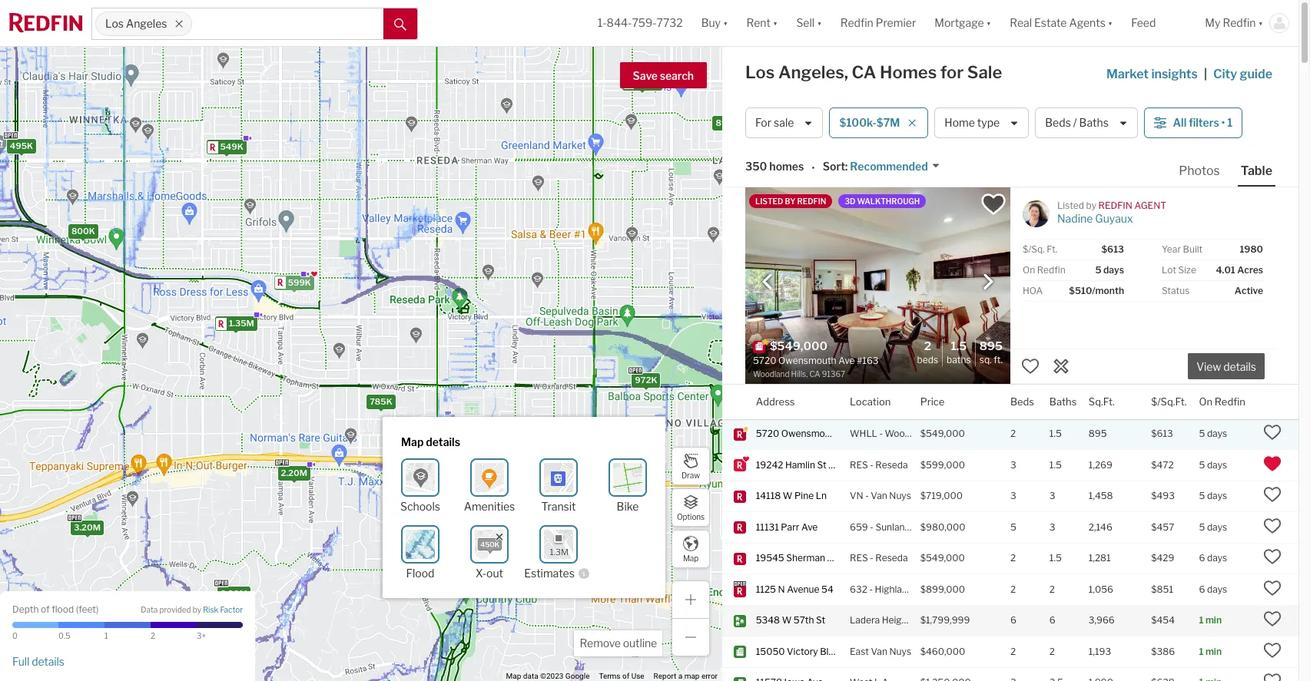 Task type: describe. For each thing, give the bounding box(es) containing it.
avenue
[[787, 584, 819, 595]]

homes
[[880, 62, 937, 82]]

1.5 inside 1.5 baths
[[951, 339, 967, 353]]

x-out button
[[470, 525, 509, 580]]

min for $454
[[1205, 615, 1222, 627]]

los for los angeles
[[105, 17, 124, 30]]

report a map error
[[654, 672, 718, 681]]

15050
[[756, 646, 785, 658]]

days for $493
[[1207, 491, 1227, 502]]

$457
[[1151, 522, 1174, 533]]

redfin for listed by redfin
[[797, 197, 826, 206]]

out
[[486, 567, 503, 580]]

5720 owensmouth ave #163
[[756, 428, 882, 440]]

view
[[1196, 361, 1221, 374]]

full details
[[12, 655, 64, 668]]

ln
[[816, 491, 827, 502]]

sq.ft. button
[[1089, 385, 1115, 419]]

los for los angeles, ca homes for sale
[[745, 62, 775, 82]]

3 left 2,146 on the bottom right
[[1049, 522, 1055, 533]]

1.35m
[[229, 318, 254, 329]]

5 for $613
[[1199, 428, 1205, 440]]

1 vertical spatial on redfin
[[1199, 395, 1245, 408]]

$429
[[1151, 553, 1174, 564]]

nadine guyaux image
[[1013, 201, 1055, 243]]

sherman
[[786, 553, 825, 564]]

of for depth
[[41, 604, 50, 615]]

x-out this home image
[[1052, 357, 1070, 376]]

redfin down $/sq. ft.
[[1037, 264, 1066, 276]]

factor
[[220, 606, 243, 615]]

location
[[850, 395, 891, 408]]

0 horizontal spatial baths
[[947, 354, 971, 365]]

1 van from the top
[[871, 491, 887, 502]]

- right 659
[[870, 522, 874, 533]]

details for full details
[[32, 655, 64, 668]]

1,193
[[1089, 646, 1111, 658]]

x-
[[476, 567, 486, 580]]

• for all filters • 1
[[1221, 116, 1225, 129]]

feet
[[78, 604, 96, 615]]

real estate agents ▾ button
[[1001, 0, 1122, 46]]

$100k-$7m button
[[829, 108, 928, 138]]

transit
[[541, 500, 576, 513]]

map data ©2023 google
[[506, 672, 590, 681]]

mortgage ▾
[[935, 16, 991, 29]]

for
[[940, 62, 964, 82]]

0 horizontal spatial beds
[[917, 354, 938, 365]]

)
[[96, 604, 99, 615]]

w for 14118
[[783, 491, 793, 502]]

buy ▾ button
[[701, 0, 728, 46]]

listed by redfin
[[755, 197, 826, 206]]

2 van from the top
[[871, 646, 887, 658]]

guyaux
[[1095, 212, 1133, 225]]

895 for 895
[[1089, 428, 1107, 440]]

rent ▾
[[746, 16, 778, 29]]

890k
[[716, 118, 739, 128]]

market insights link
[[1106, 50, 1198, 84]]

redfin down view details
[[1215, 395, 1245, 408]]

remove los angeles image
[[174, 19, 184, 28]]

1 right $386
[[1199, 646, 1204, 658]]

owensmouth
[[781, 428, 839, 440]]

address button
[[756, 385, 795, 419]]

1125 n avenue 54 link
[[756, 584, 836, 597]]

0 vertical spatial ft.
[[1047, 244, 1057, 255]]

by
[[785, 197, 796, 206]]

mortgage ▾ button
[[935, 0, 991, 46]]

map for map details
[[401, 436, 424, 449]]

hoa
[[1023, 285, 1043, 297]]

▾ for mortgage ▾
[[986, 16, 991, 29]]

1-844-759-7732 link
[[598, 16, 683, 29]]

$549,000 for whll - woodland hills
[[920, 428, 965, 440]]

save search button
[[620, 62, 707, 88]]

google image
[[4, 662, 55, 682]]

year
[[1162, 244, 1181, 255]]

0 vertical spatial on redfin
[[1023, 264, 1066, 276]]

pine
[[794, 491, 814, 502]]

w for 5348
[[782, 615, 792, 627]]

5 right the $980,000
[[1010, 522, 1016, 533]]

2 nuys from the top
[[889, 646, 911, 658]]

ave for parr
[[801, 522, 818, 533]]

1 horizontal spatial $613
[[1151, 428, 1173, 440]]

remove $100k-$7m image
[[908, 118, 917, 128]]

photo of 5720 owensmouth ave #163, woodland hills, ca 91367 image
[[745, 187, 1010, 384]]

ft. inside "895 sq. ft."
[[994, 354, 1003, 365]]

▾ for buy ▾
[[723, 16, 728, 29]]

redfin for listed by redfin agent nadine guyaux
[[1098, 200, 1133, 211]]

map region
[[0, 0, 773, 682]]

sell ▾
[[796, 16, 822, 29]]

buy ▾
[[701, 16, 728, 29]]

$454
[[1151, 615, 1175, 627]]

details for view details
[[1223, 361, 1256, 374]]

risk factor link
[[203, 606, 243, 616]]

use
[[631, 672, 644, 681]]

▾ for rent ▾
[[773, 16, 778, 29]]

submit search image
[[394, 18, 406, 31]]

active
[[1235, 285, 1263, 297]]

1 right '1.70m'
[[104, 632, 108, 641]]

highland
[[875, 584, 913, 595]]

0
[[12, 632, 18, 641]]

agents
[[1069, 16, 1106, 29]]

6 left 3,966
[[1049, 615, 1056, 627]]

$472
[[1151, 459, 1174, 471]]

972k
[[635, 375, 657, 386]]

favorite this home image for $386
[[1263, 641, 1282, 660]]

$/sq. ft.
[[1023, 244, 1057, 255]]

785k
[[370, 396, 392, 407]]

redfin left premier
[[840, 16, 873, 29]]

days for $472
[[1207, 459, 1227, 471]]

options
[[677, 512, 705, 521]]

data
[[141, 606, 158, 615]]

11131
[[756, 522, 779, 533]]

#31
[[848, 553, 864, 564]]

risk
[[203, 606, 218, 615]]

895 sq. ft.
[[979, 339, 1003, 365]]

amenities button
[[464, 459, 515, 513]]

homes
[[769, 160, 804, 173]]

of for terms
[[622, 672, 629, 681]]

549k
[[220, 141, 243, 152]]

5 for $493
[[1199, 491, 1205, 502]]

350 homes •
[[745, 160, 815, 174]]

0 vertical spatial on
[[1023, 264, 1035, 276]]

sq.
[[979, 354, 992, 365]]

1.70m
[[69, 623, 94, 633]]

blvd
[[820, 646, 839, 658]]

6 days for $429
[[1199, 553, 1227, 564]]

reseda for $599,000
[[875, 459, 908, 471]]

11131 parr ave link
[[756, 522, 836, 534]]

beds / baths
[[1045, 116, 1109, 129]]

res for #3
[[850, 459, 868, 471]]

1 min for $454
[[1199, 615, 1222, 627]]

days for $457
[[1207, 522, 1227, 533]]

previous button image
[[760, 274, 775, 289]]

favorite this home image for $851
[[1263, 579, 1282, 598]]

sale
[[967, 62, 1002, 82]]

14118 w pine ln link
[[756, 491, 836, 503]]

res for #31
[[850, 553, 868, 564]]

3d walkthrough
[[845, 197, 920, 206]]

type
[[977, 116, 1000, 129]]

- for #3
[[870, 459, 873, 471]]

draw
[[682, 471, 700, 480]]

ca
[[852, 62, 876, 82]]

days up $510/month
[[1103, 264, 1124, 276]]

$510/month
[[1069, 285, 1124, 297]]

size
[[1178, 264, 1196, 276]]

redfin right "my"
[[1223, 16, 1256, 29]]

beds for beds / baths
[[1045, 116, 1071, 129]]

1 vertical spatial by
[[193, 606, 201, 615]]

1.5 for 1,269
[[1049, 459, 1062, 471]]

data
[[523, 672, 538, 681]]

1,281
[[1089, 553, 1111, 564]]

19545
[[756, 553, 784, 564]]

1 min for $386
[[1199, 646, 1222, 658]]

status
[[1162, 285, 1190, 297]]

999k
[[636, 77, 660, 88]]

1 nuys from the top
[[889, 491, 911, 502]]

$7m
[[877, 116, 900, 129]]

375k
[[556, 507, 579, 518]]

1-844-759-7732
[[598, 16, 683, 29]]

reseda for $549,000
[[875, 553, 908, 564]]

by inside listed by redfin agent nadine guyaux
[[1086, 200, 1096, 211]]

favorite button image
[[980, 191, 1007, 217]]



Task type: locate. For each thing, give the bounding box(es) containing it.
beds left baths button
[[1010, 395, 1034, 408]]

all filters • 1
[[1173, 116, 1233, 129]]

res - reseda for 19242 hamlin st #3
[[850, 459, 908, 471]]

days down on redfin button
[[1207, 428, 1227, 440]]

2 6 days from the top
[[1199, 584, 1227, 595]]

$493
[[1151, 491, 1175, 502]]

• left sort
[[812, 161, 815, 174]]

1 vertical spatial •
[[812, 161, 815, 174]]

0 horizontal spatial 895
[[979, 339, 1003, 353]]

14118
[[756, 491, 781, 502]]

5 right $472
[[1199, 459, 1205, 471]]

5 down on redfin button
[[1199, 428, 1205, 440]]

on redfin down view details
[[1199, 395, 1245, 408]]

$549,000 up $599,000
[[920, 428, 965, 440]]

1 horizontal spatial ave
[[841, 428, 858, 440]]

dialog containing map details
[[383, 417, 665, 598]]

11131 parr ave
[[756, 522, 818, 533]]

•
[[1221, 116, 1225, 129], [812, 161, 815, 174]]

1 min from the top
[[1205, 615, 1222, 627]]

▾ for sell ▾
[[817, 16, 822, 29]]

1 vertical spatial beds
[[917, 354, 938, 365]]

None search field
[[192, 8, 383, 39]]

0 horizontal spatial ave
[[801, 522, 818, 533]]

2 reseda from the top
[[875, 553, 908, 564]]

price button
[[920, 385, 945, 419]]

5720 owensmouth ave #163 link
[[756, 428, 882, 441]]

buy ▾ button
[[692, 0, 737, 46]]

1 1 min from the top
[[1199, 615, 1222, 627]]

details right full
[[32, 655, 64, 668]]

0 vertical spatial details
[[1223, 361, 1256, 374]]

0 vertical spatial baths
[[1079, 116, 1109, 129]]

5 days for $613
[[1199, 428, 1227, 440]]

$549,000 up $899,000
[[920, 553, 965, 564]]

- right whll
[[879, 428, 883, 440]]

$599,000
[[920, 459, 965, 471]]

redfin premier button
[[831, 0, 925, 46]]

baths inside button
[[1079, 116, 1109, 129]]

0 horizontal spatial of
[[41, 604, 50, 615]]

1 horizontal spatial redfin
[[1098, 200, 1133, 211]]

days for $851
[[1207, 584, 1227, 595]]

1 vertical spatial 895
[[1089, 428, 1107, 440]]

1 reseda from the top
[[875, 459, 908, 471]]

2 beds
[[917, 339, 938, 365]]

2 inside the 2 beds
[[924, 339, 931, 353]]

days
[[1103, 264, 1124, 276], [1207, 428, 1227, 440], [1207, 459, 1227, 471], [1207, 491, 1227, 502], [1207, 522, 1227, 533], [1207, 553, 1227, 564], [1207, 584, 1227, 595]]

1.5 down baths button
[[1049, 428, 1062, 440]]

5 days right $472
[[1199, 459, 1227, 471]]

$/sq.
[[1023, 244, 1045, 255]]

flood
[[52, 604, 74, 615]]

on up hoa
[[1023, 264, 1035, 276]]

3 down beds 'button'
[[1010, 459, 1016, 471]]

res - reseda for 19545 sherman way #31
[[850, 553, 908, 564]]

2 horizontal spatial baths
[[1079, 116, 1109, 129]]

nuys up 659 - sunland/tujunga
[[889, 491, 911, 502]]

▾ inside buy ▾ dropdown button
[[723, 16, 728, 29]]

▾ right mortgage
[[986, 16, 991, 29]]

6 ▾ from the left
[[1258, 16, 1263, 29]]

draw button
[[672, 447, 710, 486]]

19545 sherman way #31 link
[[756, 553, 864, 565]]

w
[[783, 491, 793, 502], [782, 615, 792, 627]]

st
[[817, 459, 826, 471], [816, 615, 825, 627]]

1 vertical spatial res - reseda
[[850, 553, 908, 564]]

w left 57th
[[782, 615, 792, 627]]

beds inside the beds / baths button
[[1045, 116, 1071, 129]]

ave right parr on the right of the page
[[801, 522, 818, 533]]

• right the filters
[[1221, 116, 1225, 129]]

6 days for $851
[[1199, 584, 1227, 595]]

los left angeles
[[105, 17, 124, 30]]

1 vertical spatial baths
[[947, 354, 971, 365]]

of
[[41, 604, 50, 615], [622, 672, 629, 681]]

victory
[[787, 646, 818, 658]]

895 up sq.
[[979, 339, 1003, 353]]

1 res - reseda from the top
[[850, 459, 908, 471]]

0 vertical spatial $549,000
[[920, 428, 965, 440]]

5 ▾ from the left
[[1108, 16, 1113, 29]]

for sale button
[[745, 108, 823, 138]]

1 vertical spatial details
[[426, 436, 460, 449]]

1 6 days from the top
[[1199, 553, 1227, 564]]

baths button
[[1049, 385, 1077, 419]]

0 horizontal spatial details
[[32, 655, 64, 668]]

details inside dialog
[[426, 436, 460, 449]]

1 min right $454
[[1199, 615, 1222, 627]]

outline
[[623, 637, 657, 650]]

res right #3
[[850, 459, 868, 471]]

▾ right agents
[[1108, 16, 1113, 29]]

1 vertical spatial $613
[[1151, 428, 1173, 440]]

map left data
[[506, 672, 521, 681]]

a
[[678, 672, 682, 681]]

659 - sunland/tujunga
[[850, 522, 948, 533]]

2 res - reseda from the top
[[850, 553, 908, 564]]

1 horizontal spatial on redfin
[[1199, 395, 1245, 408]]

1 vertical spatial 6 days
[[1199, 584, 1227, 595]]

by
[[1086, 200, 1096, 211], [193, 606, 201, 615]]

3 right $719,000
[[1010, 491, 1016, 502]]

table button
[[1238, 163, 1276, 187]]

on down the view
[[1199, 395, 1212, 408]]

$613 up $472
[[1151, 428, 1173, 440]]

1 vertical spatial w
[[782, 615, 792, 627]]

5 right the $493
[[1199, 491, 1205, 502]]

map up schools "button"
[[401, 436, 424, 449]]

2 1 min from the top
[[1199, 646, 1222, 658]]

0 vertical spatial by
[[1086, 200, 1096, 211]]

0 vertical spatial 6 days
[[1199, 553, 1227, 564]]

ft. right $/sq.
[[1047, 244, 1057, 255]]

min right $454
[[1205, 615, 1222, 627]]

hills
[[931, 428, 949, 440]]

0 vertical spatial 1 min
[[1199, 615, 1222, 627]]

1 inside button
[[1227, 116, 1233, 129]]

way
[[827, 553, 846, 564]]

baths right /
[[1079, 116, 1109, 129]]

• inside 350 homes •
[[812, 161, 815, 174]]

2 res from the top
[[850, 553, 868, 564]]

▾ inside mortgage ▾ dropdown button
[[986, 16, 991, 29]]

1 horizontal spatial by
[[1086, 200, 1096, 211]]

home type
[[945, 116, 1000, 129]]

feed button
[[1122, 0, 1196, 46]]

days for $613
[[1207, 428, 1227, 440]]

beds
[[1045, 116, 1071, 129], [917, 354, 938, 365], [1010, 395, 1034, 408]]

van right vn
[[871, 491, 887, 502]]

details right the view
[[1223, 361, 1256, 374]]

table
[[1241, 164, 1272, 178]]

1 vertical spatial ft.
[[994, 354, 1003, 365]]

5 days right the $493
[[1199, 491, 1227, 502]]

dialog
[[383, 417, 665, 598]]

1 vertical spatial nuys
[[889, 646, 911, 658]]

ave inside 5720 owensmouth ave #163 "link"
[[841, 428, 858, 440]]

on inside button
[[1199, 395, 1212, 408]]

▾
[[723, 16, 728, 29], [773, 16, 778, 29], [817, 16, 822, 29], [986, 16, 991, 29], [1108, 16, 1113, 29], [1258, 16, 1263, 29]]

favorite this home image
[[1263, 424, 1282, 442], [1263, 548, 1282, 567], [1263, 579, 1282, 598]]

by left risk
[[193, 606, 201, 615]]

days right $429
[[1207, 553, 1227, 564]]

5 days for $457
[[1199, 522, 1227, 533]]

on redfin down $/sq. ft.
[[1023, 264, 1066, 276]]

895 up 1,269
[[1089, 428, 1107, 440]]

0 vertical spatial res - reseda
[[850, 459, 908, 471]]

map inside button
[[683, 554, 699, 563]]

min right $386
[[1205, 646, 1222, 658]]

1 vertical spatial map
[[683, 554, 699, 563]]

1 vertical spatial on
[[1199, 395, 1212, 408]]

1 vertical spatial favorite this home image
[[1263, 548, 1282, 567]]

east
[[850, 646, 869, 658]]

favorite this home image for $429
[[1263, 548, 1282, 567]]

849k
[[547, 500, 570, 511]]

4 ▾ from the left
[[986, 16, 991, 29]]

1125
[[756, 584, 776, 595]]

▾ right rent
[[773, 16, 778, 29]]

14118 w pine ln
[[756, 491, 827, 502]]

- down #163 at bottom right
[[870, 459, 873, 471]]

mortgage ▾ button
[[925, 0, 1001, 46]]

on redfin
[[1023, 264, 1066, 276], [1199, 395, 1245, 408]]

unfavorite this home image
[[1263, 455, 1282, 473]]

2 horizontal spatial beds
[[1045, 116, 1071, 129]]

1 horizontal spatial of
[[622, 672, 629, 681]]

1 horizontal spatial details
[[426, 436, 460, 449]]

895 for 895 sq. ft.
[[979, 339, 1003, 353]]

3 ▾ from the left
[[817, 16, 822, 29]]

1 horizontal spatial •
[[1221, 116, 1225, 129]]

van right east
[[871, 646, 887, 658]]

1 vertical spatial 1 min
[[1199, 646, 1222, 658]]

1 $549,000 from the top
[[920, 428, 965, 440]]

1 vertical spatial ave
[[801, 522, 818, 533]]

0 vertical spatial favorite this home image
[[1263, 424, 1282, 442]]

1 vertical spatial min
[[1205, 646, 1222, 658]]

favorite this home image for $454
[[1263, 610, 1282, 629]]

5 days down on redfin button
[[1199, 428, 1227, 440]]

0 horizontal spatial map
[[401, 436, 424, 449]]

- for 54
[[869, 584, 873, 595]]

0 horizontal spatial •
[[812, 161, 815, 174]]

days right $472
[[1207, 459, 1227, 471]]

- right 632 in the right bottom of the page
[[869, 584, 873, 595]]

5 up $510/month
[[1095, 264, 1102, 276]]

2 min from the top
[[1205, 646, 1222, 658]]

$/sq.ft. button
[[1151, 385, 1187, 419]]

report a map error link
[[654, 672, 718, 681]]

$460,000
[[920, 646, 965, 658]]

1 vertical spatial los
[[745, 62, 775, 82]]

5 days right $457
[[1199, 522, 1227, 533]]

baths down x-out this home image
[[1049, 395, 1077, 408]]

reseda down whll - woodland hills
[[875, 459, 908, 471]]

by up "nadine guyaux" link
[[1086, 200, 1096, 211]]

2 horizontal spatial map
[[683, 554, 699, 563]]

data provided by risk factor
[[141, 606, 243, 615]]

- for #31
[[870, 553, 873, 564]]

57th
[[794, 615, 814, 627]]

0 vertical spatial reseda
[[875, 459, 908, 471]]

0 vertical spatial van
[[871, 491, 887, 502]]

1 horizontal spatial map
[[506, 672, 521, 681]]

2 vertical spatial favorite this home image
[[1263, 579, 1282, 598]]

details for map details
[[426, 436, 460, 449]]

(
[[76, 604, 78, 615]]

real estate agents ▾ link
[[1010, 0, 1113, 46]]

1 vertical spatial $549,000
[[920, 553, 965, 564]]

1 horizontal spatial 895
[[1089, 428, 1107, 440]]

nuys
[[889, 491, 911, 502], [889, 646, 911, 658]]

1 vertical spatial of
[[622, 672, 629, 681]]

1 horizontal spatial beds
[[1010, 395, 1034, 408]]

los down rent ▾ button
[[745, 62, 775, 82]]

1.5 baths
[[947, 339, 971, 365]]

1 right the filters
[[1227, 116, 1233, 129]]

st left #3
[[817, 459, 826, 471]]

home type button
[[935, 108, 1029, 138]]

▾ inside sell ▾ dropdown button
[[817, 16, 822, 29]]

0 horizontal spatial by
[[193, 606, 201, 615]]

beds left 1.5 baths
[[917, 354, 938, 365]]

favorite this home image for $457
[[1263, 517, 1282, 535]]

$613 down guyaux
[[1101, 244, 1124, 255]]

0 vertical spatial los
[[105, 17, 124, 30]]

54
[[821, 584, 833, 595]]

location button
[[850, 385, 891, 419]]

favorite this home image
[[1021, 357, 1040, 376], [1263, 486, 1282, 504], [1263, 517, 1282, 535], [1263, 610, 1282, 629], [1263, 641, 1282, 660], [1263, 673, 1282, 682]]

1 ▾ from the left
[[723, 16, 728, 29]]

1 vertical spatial res
[[850, 553, 868, 564]]

0 vertical spatial w
[[783, 491, 793, 502]]

schools
[[400, 500, 440, 513]]

0 horizontal spatial redfin
[[797, 197, 826, 206]]

angeles
[[126, 17, 167, 30]]

1 right $454
[[1199, 615, 1204, 627]]

on
[[1023, 264, 1035, 276], [1199, 395, 1212, 408]]

0 vertical spatial of
[[41, 604, 50, 615]]

5 days for $472
[[1199, 459, 1227, 471]]

of left flood
[[41, 604, 50, 615]]

details
[[1223, 361, 1256, 374], [426, 436, 460, 449], [32, 655, 64, 668]]

1 min right $386
[[1199, 646, 1222, 658]]

filters
[[1189, 116, 1219, 129]]

map down "options"
[[683, 554, 699, 563]]

6 days right $851
[[1199, 584, 1227, 595]]

- for #163
[[879, 428, 883, 440]]

nuys down heights
[[889, 646, 911, 658]]

1 vertical spatial reseda
[[875, 553, 908, 564]]

los angeles, ca homes for sale
[[745, 62, 1002, 82]]

6
[[1199, 553, 1205, 564], [1199, 584, 1205, 595], [1010, 615, 1016, 627], [1049, 615, 1056, 627]]

/
[[1073, 116, 1077, 129]]

5 right $457
[[1199, 522, 1205, 533]]

3 favorite this home image from the top
[[1263, 579, 1282, 598]]

map
[[684, 672, 700, 681]]

days right $457
[[1207, 522, 1227, 533]]

6 right $429
[[1199, 553, 1205, 564]]

0 vertical spatial $613
[[1101, 244, 1124, 255]]

1 horizontal spatial los
[[745, 62, 775, 82]]

▾ inside rent ▾ dropdown button
[[773, 16, 778, 29]]

1.5 left 1,281
[[1049, 553, 1062, 564]]

0 vertical spatial beds
[[1045, 116, 1071, 129]]

days for $429
[[1207, 553, 1227, 564]]

- for ln
[[865, 491, 869, 502]]

ave for owensmouth
[[841, 428, 858, 440]]

1.5 for 895
[[1049, 428, 1062, 440]]

favorite this home image for $613
[[1263, 424, 1282, 442]]

map for map
[[683, 554, 699, 563]]

ave inside 11131 parr ave link
[[801, 522, 818, 533]]

▾ inside 'real estate agents ▾' link
[[1108, 16, 1113, 29]]

▾ right buy at top
[[723, 16, 728, 29]]

1 vertical spatial st
[[816, 615, 825, 627]]

schools button
[[400, 459, 440, 513]]

- right vn
[[865, 491, 869, 502]]

redfin right by
[[797, 197, 826, 206]]

heading
[[753, 339, 878, 380]]

1.5 right the 2 beds
[[951, 339, 967, 353]]

• for 350 homes •
[[812, 161, 815, 174]]

address
[[756, 395, 795, 408]]

0 vertical spatial min
[[1205, 615, 1222, 627]]

0 horizontal spatial on
[[1023, 264, 1035, 276]]

5348
[[756, 615, 780, 627]]

premier
[[876, 16, 916, 29]]

0 vertical spatial nuys
[[889, 491, 911, 502]]

6 right $851
[[1199, 584, 1205, 595]]

res - reseda
[[850, 459, 908, 471], [850, 553, 908, 564]]

1 horizontal spatial on
[[1199, 395, 1212, 408]]

©2023
[[540, 672, 564, 681]]

details up schools "button"
[[426, 436, 460, 449]]

2 $549,000 from the top
[[920, 553, 965, 564]]

6 right $1,799,999 at the bottom of page
[[1010, 615, 1016, 627]]

0 vertical spatial •
[[1221, 116, 1225, 129]]

0 vertical spatial 895
[[979, 339, 1003, 353]]

1 vertical spatial van
[[871, 646, 887, 658]]

redfin inside listed by redfin agent nadine guyaux
[[1098, 200, 1133, 211]]

1.5 left 1,269
[[1049, 459, 1062, 471]]

5 for $472
[[1199, 459, 1205, 471]]

1 favorite this home image from the top
[[1263, 424, 1282, 442]]

2 vertical spatial details
[[32, 655, 64, 668]]

redfin premier
[[840, 16, 916, 29]]

2 favorite this home image from the top
[[1263, 548, 1282, 567]]

bike button
[[609, 459, 647, 513]]

redfin up guyaux
[[1098, 200, 1133, 211]]

heights
[[882, 615, 915, 627]]

guide
[[1240, 67, 1272, 81]]

• inside button
[[1221, 116, 1225, 129]]

walkthrough
[[857, 197, 920, 206]]

2 vertical spatial beds
[[1010, 395, 1034, 408]]

5 for $457
[[1199, 522, 1205, 533]]

bike
[[617, 500, 639, 513]]

reseda up 632 - highland park on the right bottom of page
[[875, 553, 908, 564]]

▾ right sell
[[817, 16, 822, 29]]

$549,000 for res - reseda
[[920, 553, 965, 564]]

0 horizontal spatial los
[[105, 17, 124, 30]]

0 horizontal spatial ft.
[[994, 354, 1003, 365]]

0 horizontal spatial on redfin
[[1023, 264, 1066, 276]]

map for map data ©2023 google
[[506, 672, 521, 681]]

1 res from the top
[[850, 459, 868, 471]]

2 ▾ from the left
[[773, 16, 778, 29]]

0 horizontal spatial $613
[[1101, 244, 1124, 255]]

ladera heights $1,799,999
[[850, 615, 970, 627]]

beds left /
[[1045, 116, 1071, 129]]

3 left 1,458
[[1049, 491, 1055, 502]]

5 days up $510/month
[[1095, 264, 1124, 276]]

0 vertical spatial res
[[850, 459, 868, 471]]

- right #31
[[870, 553, 873, 564]]

next button image
[[980, 274, 996, 289]]

0 vertical spatial map
[[401, 436, 424, 449]]

1 horizontal spatial ft.
[[1047, 244, 1057, 255]]

min for $386
[[1205, 646, 1222, 658]]

res - reseda up 632 - highland park on the right bottom of page
[[850, 553, 908, 564]]

favorite button checkbox
[[980, 191, 1007, 217]]

0 vertical spatial st
[[817, 459, 826, 471]]

1 horizontal spatial baths
[[1049, 395, 1077, 408]]

beds for beds 'button'
[[1010, 395, 1034, 408]]

2 vertical spatial map
[[506, 672, 521, 681]]

2,146
[[1089, 522, 1112, 533]]

6 days right $429
[[1199, 553, 1227, 564]]

park
[[915, 584, 935, 595]]

ave left #163 at bottom right
[[841, 428, 858, 440]]

baths left sq.
[[947, 354, 971, 365]]

res right way
[[850, 553, 868, 564]]

0 vertical spatial ave
[[841, 428, 858, 440]]

favorite this home image for $493
[[1263, 486, 1282, 504]]

city guide link
[[1213, 65, 1276, 84]]

5 days for $493
[[1199, 491, 1227, 502]]

days right $851
[[1207, 584, 1227, 595]]

1.5 for 1,281
[[1049, 553, 1062, 564]]

1 min
[[1199, 615, 1222, 627], [1199, 646, 1222, 658]]

estate
[[1034, 16, 1067, 29]]

2 horizontal spatial details
[[1223, 361, 1256, 374]]

angeles,
[[778, 62, 848, 82]]

2 vertical spatial baths
[[1049, 395, 1077, 408]]

of left use
[[622, 672, 629, 681]]



Task type: vqa. For each thing, say whether or not it's contained in the screenshot.


